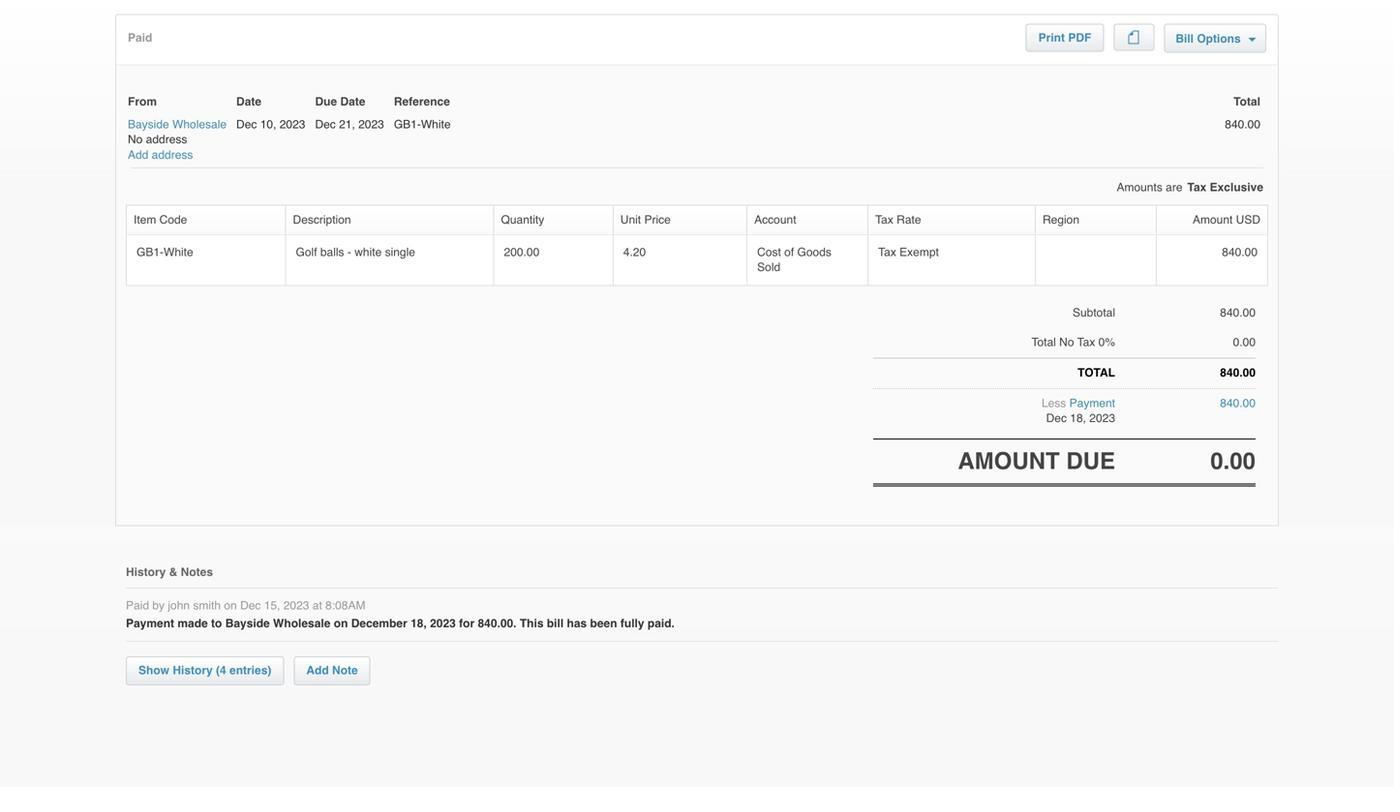 Task type: vqa. For each thing, say whether or not it's contained in the screenshot.
Learn related to apps
no



Task type: locate. For each thing, give the bounding box(es) containing it.
0 vertical spatial bayside
[[128, 118, 169, 131]]

code
[[159, 213, 187, 227]]

address down bayside wholesale link
[[152, 148, 193, 161]]

0.00 for total no tax 0%
[[1233, 335, 1256, 349]]

december
[[351, 617, 407, 630]]

tax rate
[[876, 213, 921, 227]]

0 vertical spatial gb1-
[[394, 118, 421, 131]]

1 horizontal spatial history
[[173, 664, 213, 678]]

history left (4
[[173, 664, 213, 678]]

cost
[[757, 246, 781, 259]]

bayside
[[128, 118, 169, 131], [225, 617, 270, 630]]

dec down less
[[1046, 412, 1067, 425]]

golf
[[296, 246, 317, 259]]

10,
[[260, 118, 276, 131]]

smith
[[193, 599, 221, 612]]

tax right are in the right of the page
[[1188, 180, 1207, 194]]

1 vertical spatial bayside
[[225, 617, 270, 630]]

0 horizontal spatial add
[[128, 148, 148, 161]]

payment down the by
[[126, 617, 174, 630]]

white
[[421, 118, 451, 131], [164, 246, 193, 259]]

1 vertical spatial on
[[334, 617, 348, 630]]

0 horizontal spatial wholesale
[[172, 118, 227, 131]]

paid inside paid by john smith on dec 15, 2023 at 8:08am payment made to bayside wholesale on december 18, 2023 for 840.00. this bill has been fully paid.
[[126, 599, 149, 612]]

show
[[138, 664, 169, 678]]

amounts are tax exclusive
[[1117, 180, 1264, 194]]

18, inside paid by john smith on dec 15, 2023 at 8:08am payment made to bayside wholesale on december 18, 2023 for 840.00. this bill has been fully paid.
[[411, 617, 427, 630]]

0%
[[1099, 335, 1116, 349]]

from bayside wholesale no address add address
[[128, 95, 227, 161]]

-
[[348, 246, 351, 259]]

1 vertical spatial gb1-
[[137, 246, 164, 259]]

tax exempt
[[878, 246, 939, 259]]

2023
[[280, 118, 305, 131], [358, 118, 384, 131], [1090, 412, 1116, 425], [283, 599, 309, 612], [430, 617, 456, 630]]

0 horizontal spatial gb1-
[[137, 246, 164, 259]]

history left '&'
[[126, 565, 166, 579]]

0 vertical spatial no
[[128, 133, 143, 146]]

options
[[1197, 32, 1241, 46]]

1 horizontal spatial 18,
[[1070, 412, 1086, 425]]

unit
[[620, 213, 641, 227]]

1 vertical spatial no
[[1060, 335, 1074, 349]]

2023 down payment link
[[1090, 412, 1116, 425]]

1 vertical spatial paid
[[126, 599, 149, 612]]

dec left 15,
[[240, 599, 261, 612]]

0 horizontal spatial on
[[224, 599, 237, 612]]

1 vertical spatial white
[[164, 246, 193, 259]]

address
[[146, 133, 187, 146], [152, 148, 193, 161]]

0 vertical spatial payment
[[1070, 397, 1116, 410]]

840.00.
[[478, 617, 517, 630]]

bayside inside paid by john smith on dec 15, 2023 at 8:08am payment made to bayside wholesale on december 18, 2023 for 840.00. this bill has been fully paid.
[[225, 617, 270, 630]]

0.00 down 840.00 link
[[1211, 448, 1256, 475]]

1 horizontal spatial wholesale
[[273, 617, 331, 630]]

total inside total 840.00
[[1234, 95, 1261, 108]]

0.00 up 840.00 link
[[1233, 335, 1256, 349]]

total
[[1234, 95, 1261, 108], [1032, 335, 1056, 349]]

0 horizontal spatial total
[[1032, 335, 1056, 349]]

bayside wholesale link
[[128, 117, 227, 132]]

history
[[126, 565, 166, 579], [173, 664, 213, 678]]

0 horizontal spatial 18,
[[411, 617, 427, 630]]

0 vertical spatial total
[[1234, 95, 1261, 108]]

1 vertical spatial 0.00
[[1211, 448, 1256, 475]]

no
[[128, 133, 143, 146], [1060, 335, 1074, 349]]

0 vertical spatial add
[[128, 148, 148, 161]]

1 vertical spatial payment
[[126, 617, 174, 630]]

18, right december
[[411, 617, 427, 630]]

total down options
[[1234, 95, 1261, 108]]

18,
[[1070, 412, 1086, 425], [411, 617, 427, 630]]

white down reference
[[421, 118, 451, 131]]

on down '8:08am'
[[334, 617, 348, 630]]

0 horizontal spatial white
[[164, 246, 193, 259]]

0 horizontal spatial payment
[[126, 617, 174, 630]]

1 vertical spatial 18,
[[411, 617, 427, 630]]

1 horizontal spatial add
[[306, 664, 329, 678]]

0 vertical spatial white
[[421, 118, 451, 131]]

15,
[[264, 599, 280, 612]]

paid up from
[[128, 31, 152, 45]]

1 horizontal spatial bayside
[[225, 617, 270, 630]]

no inside the from bayside wholesale no address add address
[[128, 133, 143, 146]]

dec left the 21, at the top left of page
[[315, 118, 336, 131]]

date up the 21, at the top left of page
[[340, 95, 366, 108]]

for
[[459, 617, 475, 630]]

subtotal
[[1073, 306, 1116, 319]]

on right smith
[[224, 599, 237, 612]]

gb1- down reference
[[394, 118, 421, 131]]

1 vertical spatial wholesale
[[273, 617, 331, 630]]

single
[[385, 246, 415, 259]]

dec inside paid by john smith on dec 15, 2023 at 8:08am payment made to bayside wholesale on december 18, 2023 for 840.00. this bill has been fully paid.
[[240, 599, 261, 612]]

0 vertical spatial on
[[224, 599, 237, 612]]

payment down total
[[1070, 397, 1116, 410]]

wholesale down at
[[273, 617, 331, 630]]

on
[[224, 599, 237, 612], [334, 617, 348, 630]]

0 horizontal spatial bayside
[[128, 118, 169, 131]]

dec
[[236, 118, 257, 131], [315, 118, 336, 131], [1046, 412, 1067, 425], [240, 599, 261, 612]]

1 horizontal spatial date
[[340, 95, 366, 108]]

0 vertical spatial 0.00
[[1233, 335, 1256, 349]]

golf balls - white single
[[296, 246, 415, 259]]

2023 right the 21, at the top left of page
[[358, 118, 384, 131]]

gb1-
[[394, 118, 421, 131], [137, 246, 164, 259]]

1 horizontal spatial no
[[1060, 335, 1074, 349]]

add note link
[[294, 657, 371, 685]]

paid.
[[648, 617, 675, 630]]

cost of goods sold
[[757, 246, 832, 274]]

2023 inside less payment dec 18, 2023
[[1090, 412, 1116, 425]]

paid left the by
[[126, 599, 149, 612]]

1 horizontal spatial gb1-
[[394, 118, 421, 131]]

wholesale up add address link
[[172, 118, 227, 131]]

amount
[[958, 448, 1060, 475]]

bayside inside the from bayside wholesale no address add address
[[128, 118, 169, 131]]

rate
[[897, 213, 921, 227]]

made
[[178, 617, 208, 630]]

add address link
[[128, 147, 193, 163]]

add down bayside wholesale link
[[128, 148, 148, 161]]

tax left 0%
[[1077, 335, 1095, 349]]

less payment dec 18, 2023
[[1042, 397, 1116, 425]]

white down the code
[[164, 246, 193, 259]]

0 horizontal spatial history
[[126, 565, 166, 579]]

tax
[[1188, 180, 1207, 194], [876, 213, 894, 227], [878, 246, 897, 259], [1077, 335, 1095, 349]]

add left note on the left bottom
[[306, 664, 329, 678]]

total up less
[[1032, 335, 1056, 349]]

date up 10,
[[236, 95, 262, 108]]

notes
[[181, 565, 213, 579]]

wholesale
[[172, 118, 227, 131], [273, 617, 331, 630]]

paid for paid by john smith on dec 15, 2023 at 8:08am payment made to bayside wholesale on december 18, 2023 for 840.00. this bill has been fully paid.
[[126, 599, 149, 612]]

address up add address link
[[146, 133, 187, 146]]

840.00
[[1225, 118, 1261, 131], [1222, 246, 1258, 259], [1220, 306, 1256, 319], [1220, 366, 1256, 380], [1220, 397, 1256, 410]]

bayside down 15,
[[225, 617, 270, 630]]

has
[[567, 617, 587, 630]]

no left 0%
[[1060, 335, 1074, 349]]

18, down payment link
[[1070, 412, 1086, 425]]

no up add address link
[[128, 133, 143, 146]]

0.00
[[1233, 335, 1256, 349], [1211, 448, 1256, 475]]

white inside date dec 10, 2023 due date dec 21, 2023 reference gb1-white
[[421, 118, 451, 131]]

1 horizontal spatial total
[[1234, 95, 1261, 108]]

2023 left at
[[283, 599, 309, 612]]

total for total 840.00
[[1234, 95, 1261, 108]]

bayside down from
[[128, 118, 169, 131]]

bill
[[1176, 32, 1194, 46]]

gb1- down item
[[137, 246, 164, 259]]

1 horizontal spatial payment
[[1070, 397, 1116, 410]]

date
[[236, 95, 262, 108], [340, 95, 366, 108]]

0 vertical spatial wholesale
[[172, 118, 227, 131]]

0 vertical spatial history
[[126, 565, 166, 579]]

of
[[785, 246, 794, 259]]

1 vertical spatial total
[[1032, 335, 1056, 349]]

wholesale inside the from bayside wholesale no address add address
[[172, 118, 227, 131]]

0 vertical spatial 18,
[[1070, 412, 1086, 425]]

payment
[[1070, 397, 1116, 410], [126, 617, 174, 630]]

0 vertical spatial paid
[[128, 31, 152, 45]]

0 horizontal spatial date
[[236, 95, 262, 108]]

payment inside less payment dec 18, 2023
[[1070, 397, 1116, 410]]

0 horizontal spatial no
[[128, 133, 143, 146]]

balls
[[320, 246, 344, 259]]

1 horizontal spatial white
[[421, 118, 451, 131]]

wholesale inside paid by john smith on dec 15, 2023 at 8:08am payment made to bayside wholesale on december 18, 2023 for 840.00. this bill has been fully paid.
[[273, 617, 331, 630]]

1 vertical spatial add
[[306, 664, 329, 678]]

date dec 10, 2023 due date dec 21, 2023 reference gb1-white
[[236, 95, 451, 131]]



Task type: describe. For each thing, give the bounding box(es) containing it.
are
[[1166, 180, 1183, 194]]

by
[[152, 599, 165, 612]]

amount usd
[[1193, 213, 1261, 227]]

due
[[315, 95, 337, 108]]

print pdf
[[1039, 31, 1092, 45]]

add inside the from bayside wholesale no address add address
[[128, 148, 148, 161]]

2023 left for
[[430, 617, 456, 630]]

1 vertical spatial address
[[152, 148, 193, 161]]

less
[[1042, 397, 1066, 410]]

show history (4 entries) link
[[126, 657, 284, 685]]

paid by john smith on dec 15, 2023 at 8:08am payment made to bayside wholesale on december 18, 2023 for 840.00. this bill has been fully paid.
[[126, 599, 675, 630]]

note
[[332, 664, 358, 678]]

total 840.00
[[1225, 95, 1261, 131]]

sold
[[757, 261, 781, 274]]

(4
[[216, 664, 226, 678]]

payment inside paid by john smith on dec 15, 2023 at 8:08am payment made to bayside wholesale on december 18, 2023 for 840.00. this bill has been fully paid.
[[126, 617, 174, 630]]

account
[[754, 213, 796, 227]]

due
[[1066, 448, 1116, 475]]

amount due
[[958, 448, 1116, 475]]

white
[[355, 246, 382, 259]]

0 vertical spatial address
[[146, 133, 187, 146]]

pdf
[[1068, 31, 1092, 45]]

history & notes
[[126, 565, 213, 579]]

from
[[128, 95, 157, 108]]

bill options
[[1176, 32, 1244, 46]]

item
[[134, 213, 156, 227]]

1 vertical spatial history
[[173, 664, 213, 678]]

8:08am
[[325, 599, 366, 612]]

&
[[169, 565, 178, 579]]

total
[[1078, 366, 1116, 380]]

gb1-white
[[137, 246, 193, 259]]

region
[[1043, 213, 1080, 227]]

fully
[[621, 617, 644, 630]]

exclusive
[[1210, 180, 1264, 194]]

been
[[590, 617, 617, 630]]

payment link
[[1070, 397, 1116, 410]]

item code
[[134, 213, 187, 227]]

0.00 for amount due
[[1211, 448, 1256, 475]]

total no tax 0%
[[1032, 335, 1116, 349]]

840.00 link
[[1220, 397, 1256, 410]]

amounts
[[1117, 180, 1163, 194]]

paid for paid
[[128, 31, 152, 45]]

goods
[[797, 246, 832, 259]]

2 date from the left
[[340, 95, 366, 108]]

total for total no tax 0%
[[1032, 335, 1056, 349]]

quantity
[[501, 213, 544, 227]]

entries)
[[229, 664, 271, 678]]

tax left exempt
[[878, 246, 897, 259]]

usd
[[1236, 213, 1261, 227]]

unit price
[[620, 213, 671, 227]]

1 date from the left
[[236, 95, 262, 108]]

1 horizontal spatial on
[[334, 617, 348, 630]]

200.00
[[504, 246, 540, 259]]

4.20
[[623, 246, 646, 259]]

reference
[[394, 95, 450, 108]]

show history (4 entries)
[[138, 664, 271, 678]]

this
[[520, 617, 544, 630]]

exempt
[[900, 246, 939, 259]]

amount
[[1193, 213, 1233, 227]]

to
[[211, 617, 222, 630]]

description
[[293, 213, 351, 227]]

price
[[644, 213, 671, 227]]

gb1- inside date dec 10, 2023 due date dec 21, 2023 reference gb1-white
[[394, 118, 421, 131]]

bill
[[547, 617, 564, 630]]

john
[[168, 599, 190, 612]]

add note
[[306, 664, 358, 678]]

21,
[[339, 118, 355, 131]]

18, inside less payment dec 18, 2023
[[1070, 412, 1086, 425]]

at
[[313, 599, 322, 612]]

tax left rate
[[876, 213, 894, 227]]

print pdf link
[[1027, 25, 1103, 51]]

dec left 10,
[[236, 118, 257, 131]]

2023 right 10,
[[280, 118, 305, 131]]

dec inside less payment dec 18, 2023
[[1046, 412, 1067, 425]]

print
[[1039, 31, 1065, 45]]



